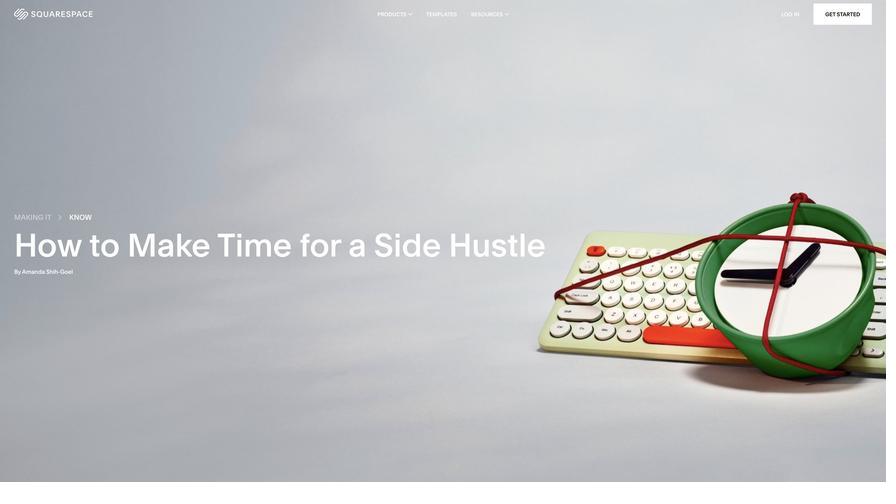 Task type: describe. For each thing, give the bounding box(es) containing it.
side
[[374, 226, 441, 265]]

in
[[794, 11, 800, 18]]

templates
[[427, 11, 457, 18]]

products
[[378, 11, 407, 18]]

log             in link
[[782, 11, 800, 18]]

it
[[45, 213, 51, 222]]

goel
[[60, 269, 73, 276]]

templates link
[[427, 0, 457, 28]]

making it
[[14, 213, 51, 222]]

how
[[14, 226, 82, 265]]

making
[[14, 213, 44, 222]]

how to make time for a side hustle by amanda shih-goel
[[14, 226, 546, 276]]

squarespace logo image
[[14, 8, 93, 20]]

squarespace logo link
[[14, 8, 186, 20]]



Task type: vqa. For each thing, say whether or not it's contained in the screenshot.
right Podcasts
no



Task type: locate. For each thing, give the bounding box(es) containing it.
started
[[837, 11, 861, 18]]

amanda
[[22, 269, 45, 276]]

know
[[69, 213, 92, 222]]

by
[[14, 269, 21, 276]]

get
[[826, 11, 836, 18]]

log             in
[[782, 11, 800, 18]]

log
[[782, 11, 793, 18]]

resources
[[471, 11, 503, 18]]

a
[[349, 226, 367, 265]]

making it link
[[14, 213, 51, 222]]

resources button
[[471, 0, 509, 28]]

get started
[[826, 11, 861, 18]]

to
[[89, 226, 120, 265]]

get started link
[[814, 4, 872, 25]]

time
[[217, 226, 292, 265]]

know link
[[69, 213, 92, 222]]

hustle
[[449, 226, 546, 265]]

make
[[127, 226, 211, 265]]

for
[[300, 226, 341, 265]]

products button
[[378, 0, 412, 28]]

shih-
[[46, 269, 60, 276]]



